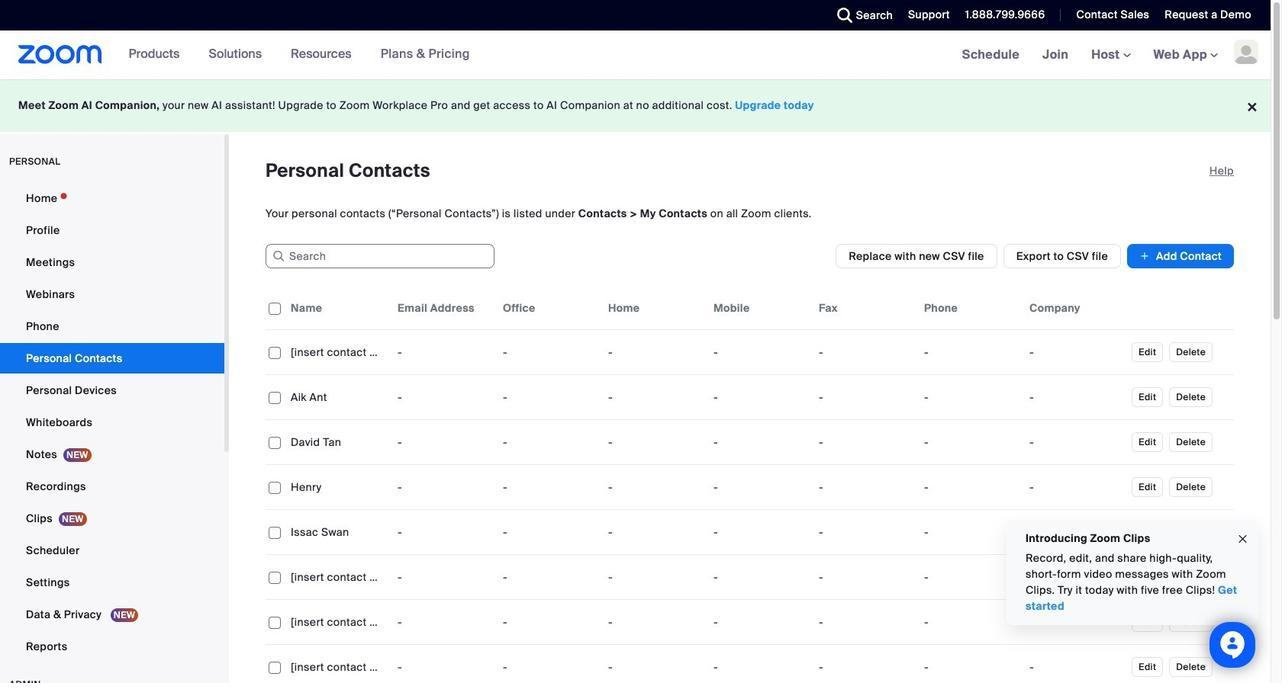 Task type: vqa. For each thing, say whether or not it's contained in the screenshot.
CELL
yes



Task type: locate. For each thing, give the bounding box(es) containing it.
footer
[[0, 79, 1271, 132]]

Search Contacts Input text field
[[266, 244, 494, 269]]

application
[[266, 287, 1245, 684]]

product information navigation
[[102, 31, 481, 79]]

add image
[[1139, 249, 1150, 264]]

close image
[[1236, 531, 1248, 548]]

banner
[[0, 31, 1271, 80]]

cell
[[918, 337, 1023, 368], [1023, 337, 1129, 368], [918, 382, 1023, 413], [1023, 382, 1129, 413], [918, 427, 1023, 458], [1023, 427, 1129, 458], [918, 472, 1023, 503], [1023, 472, 1129, 503], [918, 517, 1023, 548], [1023, 517, 1129, 548], [918, 562, 1023, 593], [1023, 562, 1129, 593], [918, 607, 1023, 638], [1023, 607, 1129, 638], [918, 652, 1023, 683], [1023, 652, 1129, 683]]



Task type: describe. For each thing, give the bounding box(es) containing it.
personal menu menu
[[0, 183, 224, 664]]

meetings navigation
[[951, 31, 1271, 80]]

profile picture image
[[1234, 40, 1258, 64]]

zoom logo image
[[18, 45, 102, 64]]



